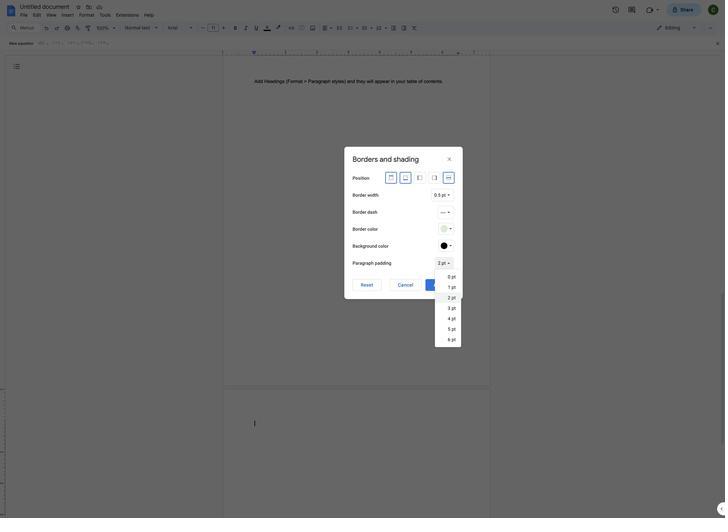 Task type: describe. For each thing, give the bounding box(es) containing it.
color for background color
[[379, 244, 389, 249]]

top margin image
[[0, 390, 5, 423]]

5 pt
[[448, 327, 456, 332]]

reset
[[361, 282, 374, 288]]

border for border dash
[[353, 210, 367, 215]]

border width
[[353, 193, 379, 198]]

right margin image
[[457, 50, 490, 55]]

menu inside borders and shading application
[[435, 270, 461, 347]]

Rename text field
[[18, 3, 73, 10]]

0.5 pt
[[435, 193, 446, 198]]

Star checkbox
[[74, 3, 83, 12]]

position
[[353, 176, 370, 181]]

2 pt inside menu
[[448, 295, 456, 301]]

5
[[448, 327, 451, 332]]

borders
[[353, 155, 378, 164]]

Menus field
[[8, 23, 41, 32]]

4
[[448, 316, 451, 322]]

left margin image
[[223, 50, 256, 55]]

equation
[[18, 41, 33, 46]]

apply
[[434, 282, 447, 288]]

border color
[[353, 227, 378, 232]]

reset button
[[353, 279, 382, 291]]

border for border color
[[353, 227, 367, 232]]

0.5
[[435, 193, 441, 198]]

border width list box
[[432, 189, 454, 201]]

and
[[380, 155, 392, 164]]

0 pt
[[448, 274, 456, 280]]

4 pt
[[448, 316, 456, 322]]

paragraph padding
[[353, 261, 392, 266]]

1 pt
[[448, 285, 456, 290]]

border for border width
[[353, 193, 367, 198]]

background color
[[353, 244, 389, 249]]

3
[[448, 306, 451, 311]]

0
[[448, 274, 451, 280]]

6 pt
[[448, 337, 456, 343]]

paragraph padding list box
[[435, 257, 454, 270]]

2 inside option
[[438, 261, 441, 266]]

border dash
[[353, 210, 378, 215]]

new equation
[[9, 41, 33, 46]]

2 points option
[[438, 260, 446, 267]]

color for border color
[[368, 227, 378, 232]]

share. private to only me. image
[[672, 7, 678, 13]]

menu bar banner
[[0, 0, 726, 519]]

new
[[9, 41, 17, 46]]

main toolbar
[[41, 0, 420, 309]]

menu bar inside menu bar banner
[[18, 9, 157, 19]]

2 inside menu
[[448, 295, 451, 301]]

paragraph
[[353, 261, 374, 266]]



Task type: locate. For each thing, give the bounding box(es) containing it.
cancel button
[[390, 279, 422, 291]]

color
[[368, 227, 378, 232], [379, 244, 389, 249]]

shading
[[394, 155, 419, 164]]

background
[[353, 244, 377, 249]]

color down dash on the top of the page
[[368, 227, 378, 232]]

1 horizontal spatial 2 pt
[[448, 295, 456, 301]]

border
[[353, 193, 367, 198], [353, 210, 367, 215], [353, 227, 367, 232]]

0 vertical spatial 2
[[438, 261, 441, 266]]

0 vertical spatial color
[[368, 227, 378, 232]]

6
[[448, 337, 451, 343]]

0 horizontal spatial color
[[368, 227, 378, 232]]

2
[[438, 261, 441, 266], [448, 295, 451, 301]]

borders and shading dialog
[[345, 0, 473, 519]]

border left width
[[353, 193, 367, 198]]

width
[[368, 193, 379, 198]]

cancel
[[398, 282, 414, 288]]

1 vertical spatial 2 pt
[[448, 295, 456, 301]]

0 horizontal spatial 2
[[438, 261, 441, 266]]

menu
[[435, 270, 461, 347]]

menu bar
[[18, 9, 157, 19]]

0 vertical spatial 2 pt
[[438, 261, 446, 266]]

1 border from the top
[[353, 193, 367, 198]]

pt inside 0.5 points option
[[442, 193, 446, 198]]

borders and shading heading
[[353, 155, 419, 164]]

padding
[[375, 261, 392, 266]]

border dash list box
[[438, 206, 458, 219]]

3 border from the top
[[353, 227, 367, 232]]

2 pt inside paragraph padding list box
[[438, 261, 446, 266]]

2 pt
[[438, 261, 446, 266], [448, 295, 456, 301]]

equations toolbar
[[0, 37, 726, 50]]

1 vertical spatial color
[[379, 244, 389, 249]]

pt inside 2 points option
[[442, 261, 446, 266]]

border left dash on the top of the page
[[353, 210, 367, 215]]

pt
[[442, 193, 446, 198], [442, 261, 446, 266], [452, 274, 456, 280], [452, 285, 456, 290], [452, 295, 456, 301], [452, 306, 456, 311], [452, 316, 456, 322], [452, 327, 456, 332], [452, 337, 456, 343]]

position toolbar
[[382, 0, 473, 519]]

border up background
[[353, 227, 367, 232]]

menu containing 0 pt
[[435, 270, 461, 347]]

1 horizontal spatial 2
[[448, 295, 451, 301]]

0 horizontal spatial 2 pt
[[438, 261, 446, 266]]

new equation button
[[8, 39, 35, 48]]

apply button
[[426, 279, 455, 291]]

borders and shading
[[353, 155, 419, 164]]

1 vertical spatial 2
[[448, 295, 451, 301]]

1 vertical spatial border
[[353, 210, 367, 215]]

dash
[[368, 210, 378, 215]]

borders and shading application
[[0, 0, 726, 519]]

1 horizontal spatial color
[[379, 244, 389, 249]]

2 border from the top
[[353, 210, 367, 215]]

1
[[448, 285, 451, 290]]

0 vertical spatial border
[[353, 193, 367, 198]]

0.5 points option
[[435, 192, 446, 199]]

2 vertical spatial border
[[353, 227, 367, 232]]

3 pt
[[448, 306, 456, 311]]

color up padding
[[379, 244, 389, 249]]



Task type: vqa. For each thing, say whether or not it's contained in the screenshot.
Focus image
no



